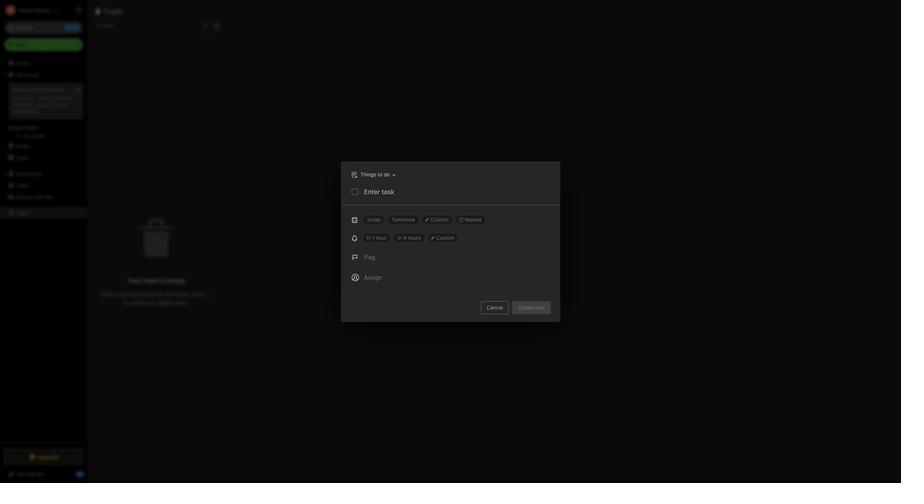 Task type: locate. For each thing, give the bounding box(es) containing it.
trash up 0 notes at top
[[104, 7, 123, 16]]

1 horizontal spatial the
[[165, 291, 174, 298]]

shortcut
[[45, 87, 64, 93]]

0 horizontal spatial to
[[64, 102, 69, 108]]

on
[[50, 95, 56, 101]]

note,
[[61, 95, 72, 101]]

icon on a note, notebook, stack or tag to add it here.
[[13, 95, 72, 114]]

1 horizontal spatial in
[[398, 235, 402, 241]]

1 vertical spatial notes
[[143, 291, 158, 298]]

1 vertical spatial custom
[[437, 235, 455, 241]]

things
[[361, 172, 376, 178]]

0
[[96, 23, 99, 29]]

tree containing home
[[0, 57, 87, 444]]

2 vertical spatial to
[[123, 300, 128, 307]]

today button
[[363, 215, 385, 225]]

recent notes
[[8, 125, 38, 131]]

Search text field
[[9, 21, 78, 34]]

or inside icon on a note, notebook, stack or tag to add it here.
[[50, 102, 54, 108]]

notes inside when you have notes in the trash, click '...' to restore or delete them.
[[143, 291, 158, 298]]

notes
[[101, 23, 114, 29], [143, 291, 158, 298]]

note window - empty element
[[226, 0, 902, 484]]

in
[[367, 235, 371, 241], [398, 235, 402, 241]]

task
[[535, 305, 545, 311]]

assign
[[364, 275, 382, 281]]

...
[[34, 95, 39, 101]]

0 horizontal spatial the
[[25, 95, 32, 101]]

in 4 hours
[[398, 235, 421, 241]]

click
[[13, 95, 24, 101]]

0 vertical spatial or
[[50, 102, 54, 108]]

1
[[372, 235, 375, 241]]

notebooks link
[[0, 168, 87, 180]]

custom for tomorrow
[[431, 217, 449, 223]]

0 vertical spatial notes
[[25, 125, 38, 131]]

1 vertical spatial trash
[[16, 210, 29, 216]]

custom left "repeat" button
[[431, 217, 449, 223]]

in for in 1 hour
[[367, 235, 371, 241]]

cancel
[[487, 305, 503, 311]]

cancel button
[[481, 302, 509, 315]]

custom button for in 4 hours
[[428, 233, 459, 243]]

or down on
[[50, 102, 54, 108]]

upgrade button
[[4, 450, 83, 465]]

notes
[[25, 125, 38, 131], [16, 143, 30, 149]]

or left delete
[[150, 300, 156, 307]]

in for in 4 hours
[[398, 235, 402, 241]]

2 in from the left
[[398, 235, 402, 241]]

0 horizontal spatial notes
[[101, 23, 114, 29]]

expand notebooks image
[[2, 171, 8, 177]]

tree
[[0, 57, 87, 444]]

things to do button
[[348, 170, 398, 180], [350, 170, 398, 180]]

notes left in
[[143, 291, 158, 298]]

in left 4
[[398, 235, 402, 241]]

settings image
[[74, 6, 83, 15]]

tasks
[[16, 155, 29, 161]]

custom button down enter task text field
[[422, 215, 453, 225]]

the left the ... on the left top of the page
[[25, 95, 32, 101]]

1 horizontal spatial or
[[150, 300, 156, 307]]

in left 1
[[367, 235, 371, 241]]

new
[[16, 42, 27, 48]]

shortcuts button
[[0, 69, 87, 81]]

or inside when you have notes in the trash, click '...' to restore or delete them.
[[150, 300, 156, 307]]

click
[[192, 291, 204, 298]]

2 horizontal spatial to
[[378, 172, 383, 178]]

in 4 hours button
[[394, 233, 425, 243]]

group containing add your first shortcut
[[0, 81, 87, 143]]

when you have notes in the trash, click '...' to restore or delete them.
[[101, 291, 212, 307]]

you
[[118, 291, 128, 298]]

0 vertical spatial the
[[25, 95, 32, 101]]

notes right the 'recent'
[[25, 125, 38, 131]]

0 horizontal spatial in
[[367, 235, 371, 241]]

a
[[57, 95, 60, 101]]

1 horizontal spatial to
[[123, 300, 128, 307]]

trash down shared
[[16, 210, 29, 216]]

0 vertical spatial custom button
[[422, 215, 453, 225]]

1 vertical spatial or
[[150, 300, 156, 307]]

custom right hours
[[437, 235, 455, 241]]

to left do
[[378, 172, 383, 178]]

click the ...
[[13, 95, 39, 101]]

the
[[25, 95, 32, 101], [165, 291, 174, 298]]

in inside button
[[398, 235, 402, 241]]

0 notes
[[96, 23, 114, 29]]

home
[[16, 60, 30, 66]]

1 vertical spatial the
[[165, 291, 174, 298]]

to down note, at top left
[[64, 102, 69, 108]]

tags button
[[0, 180, 87, 191]]

notes up tasks at left
[[16, 143, 30, 149]]

0 horizontal spatial trash
[[16, 210, 29, 216]]

'...'
[[206, 291, 212, 298]]

1 in from the left
[[367, 235, 371, 241]]

me
[[45, 194, 53, 200]]

to down you
[[123, 300, 128, 307]]

notebook,
[[13, 102, 35, 108]]

hours
[[408, 235, 421, 241]]

your
[[23, 87, 33, 93]]

your trash is empty
[[128, 277, 186, 285]]

1 vertical spatial to
[[378, 172, 383, 178]]

0 horizontal spatial or
[[50, 102, 54, 108]]

custom button right hours
[[428, 233, 459, 243]]

0 vertical spatial to
[[64, 102, 69, 108]]

group
[[0, 81, 87, 143]]

notes right the 0
[[101, 23, 114, 29]]

icon
[[40, 95, 49, 101]]

1 horizontal spatial trash
[[104, 7, 123, 16]]

custom button
[[422, 215, 453, 225], [428, 233, 459, 243]]

1 vertical spatial custom button
[[428, 233, 459, 243]]

create task
[[518, 305, 545, 311]]

in inside "button"
[[367, 235, 371, 241]]

or
[[50, 102, 54, 108], [150, 300, 156, 307]]

0 vertical spatial custom
[[431, 217, 449, 223]]

the right in
[[165, 291, 174, 298]]

when
[[101, 291, 116, 298]]

trash
[[104, 7, 123, 16], [16, 210, 29, 216]]

your
[[128, 277, 141, 285]]

custom
[[431, 217, 449, 223], [437, 235, 455, 241]]

None search field
[[9, 21, 78, 34]]

to
[[64, 102, 69, 108], [378, 172, 383, 178], [123, 300, 128, 307]]

1 horizontal spatial notes
[[143, 291, 158, 298]]

4
[[403, 235, 407, 241]]

shared with me link
[[0, 191, 87, 203]]



Task type: describe. For each thing, give the bounding box(es) containing it.
trash
[[143, 277, 158, 285]]

them.
[[175, 300, 190, 307]]

shortcuts
[[16, 72, 39, 78]]

new button
[[4, 38, 83, 51]]

1 vertical spatial notes
[[16, 143, 30, 149]]

0 vertical spatial trash
[[104, 7, 123, 16]]

trash,
[[175, 291, 191, 298]]

shared with me
[[16, 194, 53, 200]]

to inside icon on a note, notebook, stack or tag to add it here.
[[64, 102, 69, 108]]

notes link
[[0, 140, 87, 152]]

custom button for tomorrow
[[422, 215, 453, 225]]

things to do
[[361, 172, 390, 178]]

1 things to do button from the left
[[348, 170, 398, 180]]

tasks button
[[0, 152, 87, 164]]

Go to note or move task field
[[348, 170, 398, 180]]

repeat button
[[456, 215, 486, 225]]

flag
[[364, 254, 375, 261]]

add
[[13, 109, 21, 114]]

to inside field
[[378, 172, 383, 178]]

0 vertical spatial notes
[[101, 23, 114, 29]]

tags
[[16, 182, 27, 189]]

Enter task text field
[[363, 187, 551, 200]]

create
[[518, 305, 534, 311]]

add
[[13, 87, 22, 93]]

flag button
[[347, 249, 380, 266]]

add your first shortcut
[[13, 87, 64, 93]]

do
[[384, 172, 390, 178]]

empty
[[167, 277, 186, 285]]

2 things to do button from the left
[[350, 170, 398, 180]]

have
[[129, 291, 142, 298]]

to inside when you have notes in the trash, click '...' to restore or delete them.
[[123, 300, 128, 307]]

recent
[[8, 125, 24, 131]]

delete
[[157, 300, 174, 307]]

the inside group
[[25, 95, 32, 101]]

tag
[[56, 102, 63, 108]]

hour
[[376, 235, 387, 241]]

trash link
[[0, 207, 87, 219]]

it
[[23, 109, 26, 114]]

notes inside group
[[25, 125, 38, 131]]

in
[[159, 291, 164, 298]]

shared
[[16, 194, 33, 200]]

assign button
[[347, 269, 386, 287]]

tomorrow
[[392, 217, 415, 223]]

repeat
[[465, 217, 482, 223]]

in 1 hour
[[367, 235, 387, 241]]

restore
[[130, 300, 149, 307]]

today
[[367, 217, 381, 223]]

in 1 hour button
[[363, 233, 391, 243]]

stack
[[37, 102, 48, 108]]

notebooks
[[16, 171, 42, 177]]

custom for in 4 hours
[[437, 235, 455, 241]]

first
[[35, 87, 44, 93]]

tomorrow button
[[388, 215, 419, 225]]

create task button
[[513, 302, 551, 315]]

is
[[160, 277, 165, 285]]

upgrade
[[38, 455, 59, 461]]

here.
[[27, 109, 38, 114]]

home link
[[0, 57, 87, 69]]

the inside when you have notes in the trash, click '...' to restore or delete them.
[[165, 291, 174, 298]]

with
[[34, 194, 44, 200]]



Task type: vqa. For each thing, say whether or not it's contained in the screenshot.
notes to the top
yes



